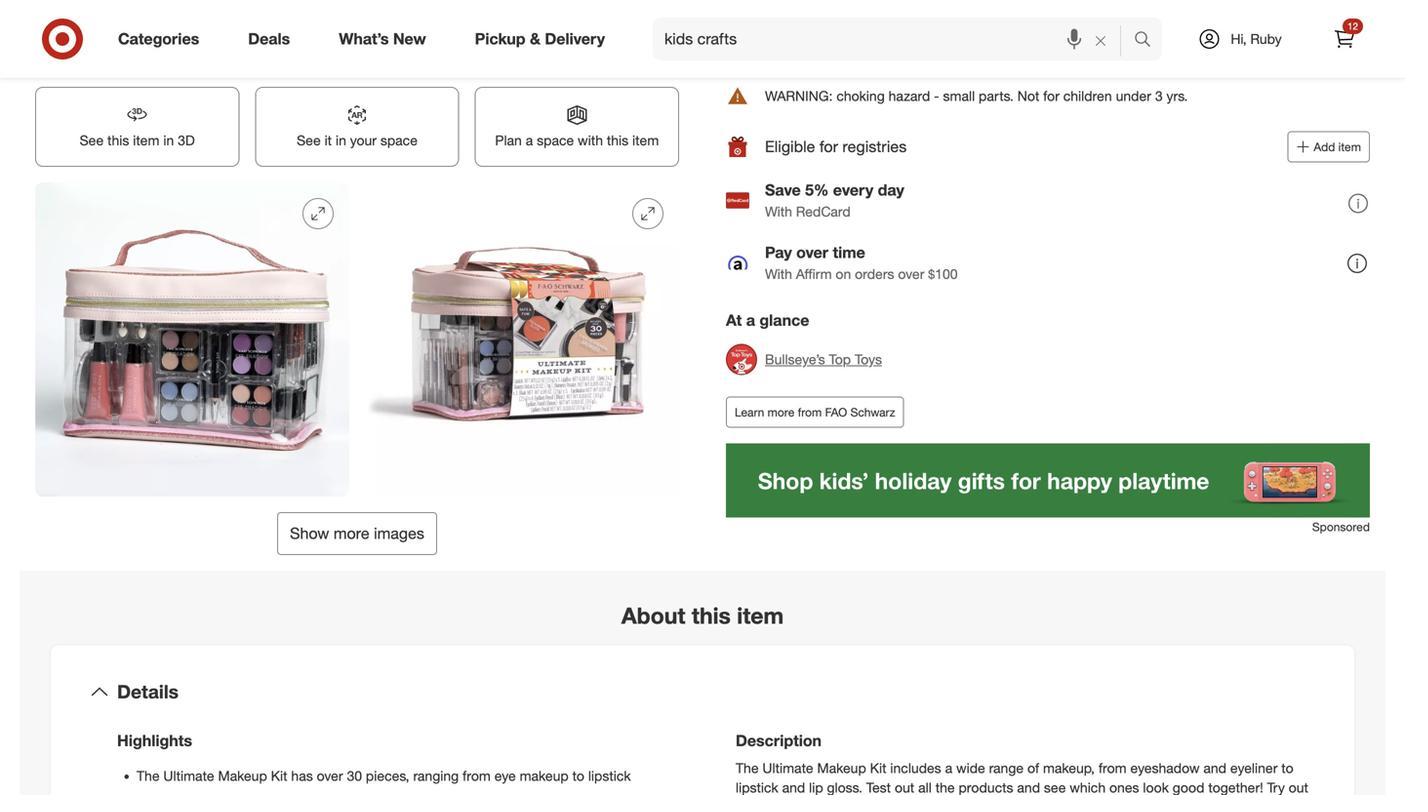 Task type: locate. For each thing, give the bounding box(es) containing it.
item left 3d
[[133, 132, 160, 149]]

0 horizontal spatial ultimate
[[163, 768, 214, 785]]

0 horizontal spatial in
[[163, 132, 174, 149]]

eyeliner
[[1231, 760, 1278, 777]]

makeup up gloss.
[[818, 760, 867, 777]]

1 horizontal spatial over
[[797, 243, 829, 262]]

eligible
[[765, 137, 816, 156]]

to right makeup
[[573, 768, 585, 785]]

1 space from the left
[[381, 132, 418, 149]]

and
[[1204, 760, 1227, 777], [783, 780, 806, 796], [1018, 780, 1041, 796]]

from inside button
[[798, 405, 822, 420]]

1 horizontal spatial a
[[747, 311, 756, 330]]

1 horizontal spatial see
[[297, 132, 321, 149]]

over
[[797, 243, 829, 262], [899, 266, 925, 283], [317, 768, 343, 785]]

more inside show more images button
[[334, 524, 370, 543]]

with down pay
[[765, 266, 793, 283]]

day
[[878, 181, 905, 200]]

item right the "with"
[[633, 132, 659, 149]]

a inside "button"
[[526, 132, 533, 149]]

and up 'together!'
[[1204, 760, 1227, 777]]

1 vertical spatial a
[[747, 311, 756, 330]]

1 horizontal spatial this
[[607, 132, 629, 149]]

2 horizontal spatial this
[[692, 602, 731, 630]]

1 horizontal spatial ultimate
[[763, 760, 814, 777]]

space inside "button"
[[537, 132, 574, 149]]

pay
[[765, 243, 793, 262]]

0 horizontal spatial the
[[137, 768, 160, 785]]

0 horizontal spatial over
[[317, 768, 343, 785]]

space left the "with"
[[537, 132, 574, 149]]

sponsored
[[1313, 520, 1371, 535]]

in right it
[[336, 132, 346, 149]]

a
[[526, 132, 533, 149], [747, 311, 756, 330], [946, 760, 953, 777]]

add item
[[1314, 140, 1362, 154]]

from up "ones"
[[1099, 760, 1127, 777]]

0 vertical spatial for
[[1044, 88, 1060, 105]]

0 vertical spatial over
[[797, 243, 829, 262]]

kit left has
[[271, 768, 288, 785]]

what's new link
[[322, 18, 451, 61]]

0 horizontal spatial this
[[107, 132, 129, 149]]

more right show
[[334, 524, 370, 543]]

ultimate
[[763, 760, 814, 777], [163, 768, 214, 785]]

0 vertical spatial with
[[765, 203, 793, 220]]

0 horizontal spatial lipstick
[[589, 768, 631, 785]]

lipstick right makeup
[[589, 768, 631, 785]]

more inside learn more from fao schwarz button
[[768, 405, 795, 420]]

space
[[381, 132, 418, 149], [537, 132, 574, 149]]

0 horizontal spatial for
[[820, 137, 839, 156]]

0 horizontal spatial to
[[573, 768, 585, 785]]

1 with from the top
[[765, 203, 793, 220]]

2 in from the left
[[336, 132, 346, 149]]

for right not
[[1044, 88, 1060, 105]]

and left lip
[[783, 780, 806, 796]]

this inside button
[[107, 132, 129, 149]]

this right about
[[692, 602, 731, 630]]

see it in your space
[[297, 132, 418, 149]]

learn more from fao schwarz
[[735, 405, 896, 420]]

2 space from the left
[[537, 132, 574, 149]]

to
[[1282, 760, 1294, 777], [573, 768, 585, 785]]

1 horizontal spatial in
[[336, 132, 346, 149]]

categories
[[118, 29, 199, 48]]

1 vertical spatial more
[[334, 524, 370, 543]]

plan a space with this item
[[495, 132, 659, 149]]

1 horizontal spatial kit
[[871, 760, 887, 777]]

ultimate down highlights
[[163, 768, 214, 785]]

item right add
[[1339, 140, 1362, 154]]

schwarz
[[851, 405, 896, 420]]

together!
[[1209, 780, 1264, 796]]

0 horizontal spatial space
[[381, 132, 418, 149]]

2 horizontal spatial over
[[899, 266, 925, 283]]

2 vertical spatial a
[[946, 760, 953, 777]]

1 horizontal spatial more
[[768, 405, 795, 420]]

hi, ruby
[[1231, 30, 1283, 47]]

with
[[578, 132, 603, 149]]

fao schwarz ultimate makeup kit, 5 of 11 image
[[35, 182, 350, 497]]

0 vertical spatial a
[[526, 132, 533, 149]]

this for see
[[107, 132, 129, 149]]

2 with from the top
[[765, 266, 793, 283]]

out
[[895, 780, 915, 796]]

makeup left has
[[218, 768, 267, 785]]

on
[[836, 266, 852, 283]]

it
[[325, 132, 332, 149]]

show
[[290, 524, 329, 543]]

lipstick down description
[[736, 780, 779, 796]]

1 vertical spatial over
[[899, 266, 925, 283]]

2 horizontal spatial a
[[946, 760, 953, 777]]

which
[[1070, 780, 1106, 796]]

this left 3d
[[107, 132, 129, 149]]

affirm
[[797, 266, 832, 283]]

makeup
[[818, 760, 867, 777], [218, 768, 267, 785]]

2 horizontal spatial from
[[1099, 760, 1127, 777]]

1 horizontal spatial makeup
[[818, 760, 867, 777]]

2 see from the left
[[297, 132, 321, 149]]

1 horizontal spatial for
[[1044, 88, 1060, 105]]

with down save
[[765, 203, 793, 220]]

this right the "with"
[[607, 132, 629, 149]]

over left 30
[[317, 768, 343, 785]]

-
[[935, 88, 940, 105]]

and down of
[[1018, 780, 1041, 796]]

time
[[833, 243, 866, 262]]

makeup inside description the ultimate makeup kit includes a wide range of makeup, from eyeshadow and eyeliner to lipstick and lip gloss. test out all the products and see which ones look good together! try ou
[[818, 760, 867, 777]]

registries
[[843, 137, 907, 156]]

0 vertical spatial more
[[768, 405, 795, 420]]

see for see it in your space
[[297, 132, 321, 149]]

from
[[798, 405, 822, 420], [1099, 760, 1127, 777], [463, 768, 491, 785]]

see this item in 3d button
[[35, 87, 240, 167]]

0 horizontal spatial see
[[80, 132, 104, 149]]

what's
[[339, 29, 389, 48]]

from left eye
[[463, 768, 491, 785]]

the
[[736, 760, 759, 777], [137, 768, 160, 785]]

small
[[944, 88, 976, 105]]

0 horizontal spatial kit
[[271, 768, 288, 785]]

12
[[1348, 20, 1359, 32]]

search button
[[1126, 18, 1173, 64]]

over left "$100"
[[899, 266, 925, 283]]

kit
[[871, 760, 887, 777], [271, 768, 288, 785]]

0 horizontal spatial more
[[334, 524, 370, 543]]

add item button
[[1288, 132, 1371, 163]]

see left 3d
[[80, 132, 104, 149]]

1 vertical spatial with
[[765, 266, 793, 283]]

kit inside description the ultimate makeup kit includes a wide range of makeup, from eyeshadow and eyeliner to lipstick and lip gloss. test out all the products and see which ones look good together! try ou
[[871, 760, 887, 777]]

0 horizontal spatial from
[[463, 768, 491, 785]]

for
[[1044, 88, 1060, 105], [820, 137, 839, 156]]

ultimate down description
[[763, 760, 814, 777]]

a right plan
[[526, 132, 533, 149]]

eye
[[495, 768, 516, 785]]

save 5% every day with redcard
[[765, 181, 905, 220]]

What can we help you find? suggestions appear below search field
[[653, 18, 1139, 61]]

for right eligible
[[820, 137, 839, 156]]

see left it
[[297, 132, 321, 149]]

0 horizontal spatial a
[[526, 132, 533, 149]]

about this item
[[622, 602, 784, 630]]

item up details dropdown button
[[737, 602, 784, 630]]

a up the
[[946, 760, 953, 777]]

not
[[1018, 88, 1040, 105]]

1 horizontal spatial the
[[736, 760, 759, 777]]

the down description
[[736, 760, 759, 777]]

1 horizontal spatial to
[[1282, 760, 1294, 777]]

from left fao
[[798, 405, 822, 420]]

more
[[768, 405, 795, 420], [334, 524, 370, 543]]

with
[[765, 203, 793, 220], [765, 266, 793, 283]]

pay over time with affirm on orders over $100
[[765, 243, 958, 283]]

kit up test
[[871, 760, 887, 777]]

1 horizontal spatial space
[[537, 132, 574, 149]]

categories link
[[102, 18, 224, 61]]

0 horizontal spatial makeup
[[218, 768, 267, 785]]

images
[[374, 524, 425, 543]]

to up the try
[[1282, 760, 1294, 777]]

this for about
[[692, 602, 731, 630]]

warning:
[[765, 88, 833, 105]]

the down highlights
[[137, 768, 160, 785]]

12 link
[[1324, 18, 1367, 61]]

1 see from the left
[[80, 132, 104, 149]]

a right at
[[747, 311, 756, 330]]

fao
[[826, 405, 848, 420]]

1 horizontal spatial from
[[798, 405, 822, 420]]

see
[[1045, 780, 1067, 796]]

in left 3d
[[163, 132, 174, 149]]

1 horizontal spatial lipstick
[[736, 780, 779, 796]]

space right "your"
[[381, 132, 418, 149]]

this
[[107, 132, 129, 149], [607, 132, 629, 149], [692, 602, 731, 630]]

5%
[[806, 181, 829, 200]]

image gallery element
[[35, 0, 680, 555]]

plan
[[495, 132, 522, 149]]

over up affirm
[[797, 243, 829, 262]]

with inside pay over time with affirm on orders over $100
[[765, 266, 793, 283]]

more right learn at the bottom right of page
[[768, 405, 795, 420]]

ultimate inside description the ultimate makeup kit includes a wide range of makeup, from eyeshadow and eyeliner to lipstick and lip gloss. test out all the products and see which ones look good together! try ou
[[763, 760, 814, 777]]



Task type: describe. For each thing, give the bounding box(es) containing it.
bullseye's top toys button
[[726, 338, 883, 381]]

your
[[350, 132, 377, 149]]

add
[[1314, 140, 1336, 154]]

pickup & delivery
[[475, 29, 605, 48]]

all
[[919, 780, 932, 796]]

learn more from fao schwarz button
[[726, 397, 905, 428]]

advertisement region
[[726, 444, 1371, 518]]

item inside "button"
[[633, 132, 659, 149]]

details
[[117, 681, 179, 704]]

save
[[765, 181, 801, 200]]

pickup
[[475, 29, 526, 48]]

lipstick inside description the ultimate makeup kit includes a wide range of makeup, from eyeshadow and eyeliner to lipstick and lip gloss. test out all the products and see which ones look good together! try ou
[[736, 780, 779, 796]]

products
[[959, 780, 1014, 796]]

delivery
[[545, 29, 605, 48]]

children
[[1064, 88, 1113, 105]]

fao schwarz ultimate makeup kit, 3 of 11 image
[[35, 0, 350, 72]]

every
[[834, 181, 874, 200]]

&
[[530, 29, 541, 48]]

plan a space with this item button
[[475, 87, 680, 167]]

ruby
[[1251, 30, 1283, 47]]

yrs.
[[1167, 88, 1189, 105]]

search
[[1126, 31, 1173, 50]]

hazard
[[889, 88, 931, 105]]

deals
[[248, 29, 290, 48]]

bullseye's top toys
[[765, 351, 883, 368]]

this inside "button"
[[607, 132, 629, 149]]

a for space
[[526, 132, 533, 149]]

at a glance
[[726, 311, 810, 330]]

glance
[[760, 311, 810, 330]]

at
[[726, 311, 742, 330]]

1 vertical spatial for
[[820, 137, 839, 156]]

fao schwarz ultimate makeup kit, 4 of 11 image
[[365, 0, 680, 72]]

1 in from the left
[[163, 132, 174, 149]]

choking
[[837, 88, 885, 105]]

see for see this item in 3d
[[80, 132, 104, 149]]

makeup
[[520, 768, 569, 785]]

wide
[[957, 760, 986, 777]]

of
[[1028, 760, 1040, 777]]

the
[[936, 780, 955, 796]]

1 horizontal spatial and
[[1018, 780, 1041, 796]]

fao schwarz ultimate makeup kit, 6 of 11 image
[[365, 182, 680, 497]]

gloss.
[[827, 780, 863, 796]]

see it in your space button
[[255, 87, 460, 167]]

under
[[1117, 88, 1152, 105]]

3
[[1156, 88, 1163, 105]]

bullseye's
[[765, 351, 826, 368]]

top
[[829, 351, 851, 368]]

a inside description the ultimate makeup kit includes a wide range of makeup, from eyeshadow and eyeliner to lipstick and lip gloss. test out all the products and see which ones look good together! try ou
[[946, 760, 953, 777]]

what's new
[[339, 29, 426, 48]]

about
[[622, 602, 686, 630]]

learn
[[735, 405, 765, 420]]

show more images
[[290, 524, 425, 543]]

30
[[347, 768, 362, 785]]

see this item in 3d
[[80, 132, 195, 149]]

eligible for registries
[[765, 137, 907, 156]]

new
[[393, 29, 426, 48]]

orders
[[855, 266, 895, 283]]

to inside description the ultimate makeup kit includes a wide range of makeup, from eyeshadow and eyeliner to lipstick and lip gloss. test out all the products and see which ones look good together! try ou
[[1282, 760, 1294, 777]]

deals link
[[232, 18, 315, 61]]

ones
[[1110, 780, 1140, 796]]

$100
[[929, 266, 958, 283]]

2 vertical spatial over
[[317, 768, 343, 785]]

highlights
[[117, 732, 192, 751]]

2 horizontal spatial and
[[1204, 760, 1227, 777]]

show more images button
[[277, 512, 437, 555]]

parts.
[[979, 88, 1014, 105]]

more for images
[[334, 524, 370, 543]]

includes
[[891, 760, 942, 777]]

pieces,
[[366, 768, 410, 785]]

ranging
[[413, 768, 459, 785]]

warning: choking hazard - small parts. not for children under 3 yrs.
[[765, 88, 1189, 105]]

details button
[[66, 662, 1340, 724]]

toys
[[855, 351, 883, 368]]

description the ultimate makeup kit includes a wide range of makeup, from eyeshadow and eyeliner to lipstick and lip gloss. test out all the products and see which ones look good together! try ou
[[736, 732, 1318, 796]]

space inside button
[[381, 132, 418, 149]]

the ultimate makeup kit has over 30 pieces, ranging from eye makeup to lipstick
[[137, 768, 631, 785]]

3d
[[178, 132, 195, 149]]

test
[[867, 780, 891, 796]]

from inside description the ultimate makeup kit includes a wide range of makeup, from eyeshadow and eyeliner to lipstick and lip gloss. test out all the products and see which ones look good together! try ou
[[1099, 760, 1127, 777]]

hi,
[[1231, 30, 1247, 47]]

0 horizontal spatial and
[[783, 780, 806, 796]]

lip
[[810, 780, 824, 796]]

eyeshadow
[[1131, 760, 1200, 777]]

more for from
[[768, 405, 795, 420]]

good
[[1173, 780, 1205, 796]]

the inside description the ultimate makeup kit includes a wide range of makeup, from eyeshadow and eyeliner to lipstick and lip gloss. test out all the products and see which ones look good together! try ou
[[736, 760, 759, 777]]

makeup,
[[1044, 760, 1095, 777]]

with inside save 5% every day with redcard
[[765, 203, 793, 220]]

a for glance
[[747, 311, 756, 330]]

description
[[736, 732, 822, 751]]

look
[[1144, 780, 1170, 796]]



Task type: vqa. For each thing, say whether or not it's contained in the screenshot.
Fao
yes



